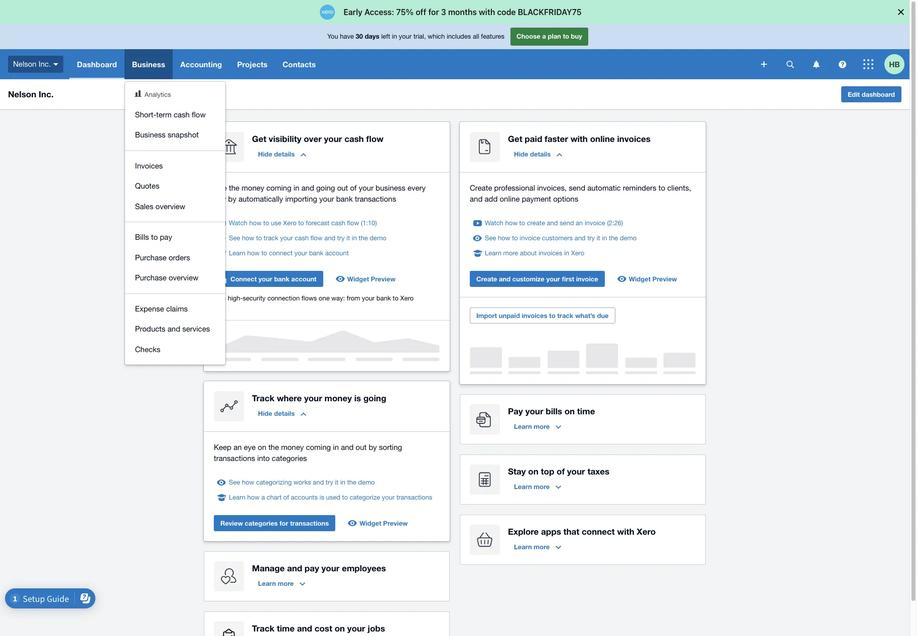 Task type: locate. For each thing, give the bounding box(es) containing it.
term
[[156, 110, 172, 119]]

business inside group
[[135, 131, 166, 139]]

0 vertical spatial by
[[228, 195, 237, 203]]

2 horizontal spatial money
[[325, 393, 352, 404]]

accounting
[[180, 60, 222, 69]]

account
[[325, 250, 349, 257], [291, 275, 317, 283]]

create and customize your first invoice
[[477, 275, 598, 283]]

money
[[242, 184, 264, 192], [325, 393, 352, 404], [281, 443, 304, 452]]

create inside button
[[477, 275, 497, 283]]

on up into at bottom left
[[258, 443, 266, 452]]

account down the see how to track your cash flow and try it in the demo link
[[325, 250, 349, 257]]

and inside watch how to create and send an invoice (2:26) link
[[547, 219, 558, 227]]

going inside see the money coming in and going out of your business every day by automatically importing your bank transactions
[[316, 184, 335, 192]]

0 vertical spatial invoice
[[585, 219, 606, 227]]

create up import
[[477, 275, 497, 283]]

transactions
[[355, 195, 396, 203], [214, 455, 255, 463], [397, 494, 433, 502], [290, 520, 329, 528]]

and inside see how categorizing works and try it in the demo link
[[313, 479, 324, 487]]

create and customize your first invoice button
[[470, 271, 605, 287]]

navigation containing dashboard
[[69, 49, 754, 365]]

1 get from the left
[[252, 134, 267, 144]]

orders
[[169, 253, 190, 262]]

navigation
[[69, 49, 754, 365]]

1 vertical spatial money
[[325, 393, 352, 404]]

0 vertical spatial overview
[[156, 202, 185, 211]]

of right chart
[[284, 494, 289, 502]]

it down watch how to use xero to forecast cash flow (1:10) link
[[347, 235, 350, 242]]

0 vertical spatial coming
[[267, 184, 292, 192]]

0 vertical spatial account
[[325, 250, 349, 257]]

to inside learn how to connect your bank account link
[[262, 250, 267, 257]]

pay inside group
[[160, 233, 172, 242]]

2 vertical spatial of
[[284, 494, 289, 502]]

how for track
[[242, 235, 254, 242]]

invoice
[[585, 219, 606, 227], [520, 235, 541, 242], [576, 275, 598, 283]]

1 horizontal spatial watch
[[485, 219, 504, 227]]

in inside you have 30 days left in your trial, which includes all features
[[392, 33, 397, 40]]

learn
[[229, 250, 246, 257], [485, 250, 502, 257], [514, 423, 532, 431], [514, 483, 532, 491], [229, 494, 246, 502], [514, 543, 532, 551], [258, 580, 276, 588]]

1 horizontal spatial coming
[[306, 443, 331, 452]]

purchase for purchase orders
[[135, 253, 167, 262]]

demo down "(2:26)"
[[620, 235, 637, 242]]

1 vertical spatial nelson
[[8, 89, 36, 99]]

bank up connection
[[274, 275, 290, 283]]

1 vertical spatial of
[[557, 467, 565, 477]]

widget for flow
[[347, 275, 369, 283]]

bank
[[336, 195, 353, 203], [309, 250, 324, 257], [274, 275, 290, 283], [377, 295, 391, 302]]

to up learn more about invoices in xero
[[512, 235, 518, 242]]

hide right track money icon
[[258, 410, 272, 418]]

transactions inside see the money coming in and going out of your business every day by automatically importing your bank transactions
[[355, 195, 396, 203]]

how for invoice
[[498, 235, 511, 242]]

1 vertical spatial by
[[369, 443, 377, 452]]

get paid faster with online invoices
[[508, 134, 651, 144]]

1 vertical spatial inc.
[[39, 89, 54, 99]]

invoice up about
[[520, 235, 541, 242]]

see up connect
[[229, 235, 240, 242]]

cash right over
[[345, 134, 364, 144]]

1 vertical spatial create
[[477, 275, 497, 283]]

widget preview for invoices
[[629, 275, 677, 283]]

0 horizontal spatial get
[[252, 134, 267, 144]]

1 vertical spatial account
[[291, 275, 317, 283]]

hb
[[890, 60, 900, 69]]

see the money coming in and going out of your business every day by automatically importing your bank transactions
[[214, 184, 426, 203]]

2 horizontal spatial of
[[557, 467, 565, 477]]

widget for invoices
[[629, 275, 651, 283]]

how inside the see how to track your cash flow and try it in the demo link
[[242, 235, 254, 242]]

hide
[[258, 150, 272, 158], [514, 150, 529, 158], [258, 410, 272, 418]]

hide details button for visibility
[[252, 146, 312, 162]]

nelson inc. button
[[0, 49, 69, 79]]

business snapshot
[[135, 131, 199, 139]]

snapshot
[[168, 131, 199, 139]]

learn more for explore
[[514, 543, 550, 551]]

send up options
[[569, 184, 586, 192]]

categorize
[[350, 494, 380, 502]]

1 vertical spatial track
[[252, 624, 275, 634]]

1 vertical spatial out
[[356, 443, 367, 452]]

1 watch from the left
[[229, 219, 248, 227]]

cash inside short-term cash flow "link"
[[174, 110, 190, 119]]

it right customers
[[597, 235, 601, 242]]

0 vertical spatial categories
[[272, 455, 307, 463]]

money inside keep an eye on the money coming in and out by sorting transactions into categories
[[281, 443, 304, 452]]

1 horizontal spatial out
[[356, 443, 367, 452]]

by left sorting
[[369, 443, 377, 452]]

track
[[252, 393, 275, 404], [252, 624, 275, 634]]

your right over
[[324, 134, 342, 144]]

and down expense claims link
[[168, 325, 180, 333]]

purchase for purchase overview
[[135, 274, 167, 282]]

edit dashboard button
[[842, 86, 902, 102]]

0 horizontal spatial time
[[277, 624, 295, 634]]

learn how to connect your bank account
[[229, 250, 349, 257]]

online
[[590, 134, 615, 144], [500, 195, 520, 203]]

0 vertical spatial time
[[577, 406, 595, 417]]

first
[[562, 275, 575, 283]]

review categories for transactions button
[[214, 516, 336, 532]]

business inside popup button
[[132, 60, 165, 69]]

0 vertical spatial going
[[316, 184, 335, 192]]

money up automatically
[[242, 184, 264, 192]]

learn more down the explore
[[514, 543, 550, 551]]

learn more button
[[508, 419, 568, 435], [508, 479, 568, 495], [508, 539, 568, 555], [252, 576, 312, 592]]

widget preview button for flow
[[331, 271, 402, 287]]

watch for get visibility over your cash flow
[[229, 219, 248, 227]]

get for get visibility over your cash flow
[[252, 134, 267, 144]]

0 horizontal spatial coming
[[267, 184, 292, 192]]

overview
[[156, 202, 185, 211], [169, 274, 199, 282]]

demo down "(1:10)"
[[370, 235, 387, 242]]

and left add
[[470, 195, 483, 203]]

see down keep on the bottom left
[[229, 479, 240, 487]]

1 horizontal spatial is
[[354, 393, 361, 404]]

on right bills
[[565, 406, 575, 417]]

0 vertical spatial purchase
[[135, 253, 167, 262]]

1 vertical spatial track
[[558, 312, 574, 320]]

see down add
[[485, 235, 496, 242]]

list box containing short-term cash flow
[[125, 82, 225, 365]]

coming inside see the money coming in and going out of your business every day by automatically importing your bank transactions
[[267, 184, 292, 192]]

1 vertical spatial an
[[234, 443, 242, 452]]

inc. inside popup button
[[39, 60, 51, 68]]

try down watch how to use xero to forecast cash flow (1:10) link
[[337, 235, 345, 242]]

how inside watch how to create and send an invoice (2:26) link
[[505, 219, 518, 227]]

a left chart
[[262, 494, 265, 502]]

0 vertical spatial of
[[350, 184, 357, 192]]

2 track from the top
[[252, 624, 275, 634]]

this
[[214, 295, 226, 302]]

and
[[302, 184, 314, 192], [470, 195, 483, 203], [547, 219, 558, 227], [325, 235, 336, 242], [575, 235, 586, 242], [499, 275, 511, 283], [168, 325, 180, 333], [341, 443, 354, 452], [313, 479, 324, 487], [287, 563, 302, 574], [297, 624, 312, 634]]

taxes
[[588, 467, 610, 477]]

you have 30 days left in your trial, which includes all features
[[327, 32, 505, 40]]

the up categorize at the left bottom of page
[[347, 479, 357, 487]]

see inside see the money coming in and going out of your business every day by automatically importing your bank transactions
[[214, 184, 227, 192]]

how inside see how categorizing works and try it in the demo link
[[242, 479, 254, 487]]

banking preview line graph image
[[214, 331, 440, 362]]

banner containing hb
[[0, 24, 910, 365]]

1 horizontal spatial money
[[281, 443, 304, 452]]

cash right the forecast
[[331, 219, 345, 227]]

and down the forecast
[[325, 235, 336, 242]]

the up into at bottom left
[[269, 443, 279, 452]]

flow inside short-term cash flow "link"
[[192, 110, 206, 119]]

learn more button down manage
[[252, 576, 312, 592]]

2 vertical spatial money
[[281, 443, 304, 452]]

2 watch from the left
[[485, 219, 504, 227]]

0 horizontal spatial is
[[320, 494, 324, 502]]

categories inside keep an eye on the money coming in and out by sorting transactions into categories
[[272, 455, 307, 463]]

out left sorting
[[356, 443, 367, 452]]

0 horizontal spatial pay
[[160, 233, 172, 242]]

and right works
[[313, 479, 324, 487]]

the
[[229, 184, 240, 192], [359, 235, 368, 242], [609, 235, 618, 242], [269, 443, 279, 452], [347, 479, 357, 487]]

high-
[[228, 295, 243, 302]]

dialog
[[0, 0, 918, 24]]

details down where
[[274, 410, 295, 418]]

your right from
[[362, 295, 375, 302]]

of inside see the money coming in and going out of your business every day by automatically importing your bank transactions
[[350, 184, 357, 192]]

time right bills
[[577, 406, 595, 417]]

2 get from the left
[[508, 134, 523, 144]]

1 vertical spatial a
[[262, 494, 265, 502]]

unpaid
[[499, 312, 520, 320]]

short-
[[135, 110, 156, 119]]

in inside keep an eye on the money coming in and out by sorting transactions into categories
[[333, 443, 339, 452]]

and left sorting
[[341, 443, 354, 452]]

taxes icon image
[[470, 465, 500, 495]]

try right customers
[[588, 235, 595, 242]]

watch for get paid faster with online invoices
[[485, 219, 504, 227]]

purchase down purchase orders
[[135, 274, 167, 282]]

in inside see the money coming in and going out of your business every day by automatically importing your bank transactions
[[294, 184, 299, 192]]

0 vertical spatial pay
[[160, 233, 172, 242]]

on
[[565, 406, 575, 417], [258, 443, 266, 452], [528, 467, 539, 477], [335, 624, 345, 634]]

to inside create professional invoices, send automatic reminders to clients, and add online payment options
[[659, 184, 666, 192]]

business up header chart image
[[132, 60, 165, 69]]

1 horizontal spatial online
[[590, 134, 615, 144]]

learn more down manage
[[258, 580, 294, 588]]

svg image
[[787, 61, 794, 68], [761, 61, 767, 67], [53, 63, 58, 66]]

an inside keep an eye on the money coming in and out by sorting transactions into categories
[[234, 443, 242, 452]]

how inside learn how to connect your bank account link
[[247, 250, 260, 257]]

add-ons icon image
[[470, 525, 500, 555]]

get left 'paid'
[[508, 134, 523, 144]]

account inside button
[[291, 275, 317, 283]]

account up flows
[[291, 275, 317, 283]]

send inside create professional invoices, send automatic reminders to clients, and add online payment options
[[569, 184, 586, 192]]

your right pay
[[526, 406, 544, 417]]

and up importing
[[302, 184, 314, 192]]

see for see how to track your cash flow and try it in the demo
[[229, 235, 240, 242]]

how inside see how to invoice customers and try it in the demo link
[[498, 235, 511, 242]]

1 vertical spatial coming
[[306, 443, 331, 452]]

0 vertical spatial send
[[569, 184, 586, 192]]

by inside keep an eye on the money coming in and out by sorting transactions into categories
[[369, 443, 377, 452]]

to up the connect your bank account button
[[262, 250, 267, 257]]

it
[[347, 235, 350, 242], [597, 235, 601, 242], [335, 479, 339, 487]]

is
[[354, 393, 361, 404], [320, 494, 324, 502]]

track money icon image
[[214, 392, 244, 422]]

banner
[[0, 24, 910, 365]]

employees
[[342, 563, 386, 574]]

0 vertical spatial connect
[[269, 250, 293, 257]]

going
[[316, 184, 335, 192], [364, 393, 387, 404]]

0 vertical spatial nelson
[[13, 60, 36, 68]]

1 horizontal spatial get
[[508, 134, 523, 144]]

learn down pay
[[514, 423, 532, 431]]

hide down visibility
[[258, 150, 272, 158]]

svg image
[[864, 59, 874, 69], [813, 61, 820, 68], [839, 61, 846, 68]]

pay for to
[[160, 233, 172, 242]]

products and services
[[135, 325, 210, 333]]

your left taxes
[[567, 467, 585, 477]]

0 vertical spatial an
[[576, 219, 583, 227]]

nelson
[[13, 60, 36, 68], [8, 89, 36, 99]]

for
[[280, 520, 288, 528]]

create inside create professional invoices, send automatic reminders to clients, and add online payment options
[[470, 184, 492, 192]]

your left trial,
[[399, 33, 412, 40]]

hide details for where
[[258, 410, 295, 418]]

group
[[125, 82, 225, 365]]

money up see how categorizing works and try it in the demo
[[281, 443, 304, 452]]

more down pay your bills on time
[[534, 423, 550, 431]]

0 vertical spatial a
[[543, 32, 546, 40]]

1 horizontal spatial going
[[364, 393, 387, 404]]

0 horizontal spatial online
[[500, 195, 520, 203]]

to inside the see how to track your cash flow and try it in the demo link
[[256, 235, 262, 242]]

0 vertical spatial with
[[571, 134, 588, 144]]

0 vertical spatial create
[[470, 184, 492, 192]]

nelson inc. inside popup button
[[13, 60, 51, 68]]

to up learn how to connect your bank account
[[256, 235, 262, 242]]

bank right importing
[[336, 195, 353, 203]]

1 vertical spatial time
[[277, 624, 295, 634]]

0 horizontal spatial by
[[228, 195, 237, 203]]

learn more down stay
[[514, 483, 550, 491]]

see how to invoice customers and try it in the demo link
[[485, 234, 637, 244]]

learn left about
[[485, 250, 502, 257]]

a left plan
[[543, 32, 546, 40]]

demo inside the see how to track your cash flow and try it in the demo link
[[370, 235, 387, 242]]

your inside button
[[547, 275, 560, 283]]

1 horizontal spatial track
[[558, 312, 574, 320]]

0 horizontal spatial account
[[291, 275, 317, 283]]

1 vertical spatial going
[[364, 393, 387, 404]]

0 vertical spatial invoices
[[617, 134, 651, 144]]

1 horizontal spatial of
[[350, 184, 357, 192]]

1 vertical spatial invoices
[[539, 250, 563, 257]]

1 vertical spatial pay
[[305, 563, 319, 574]]

0 horizontal spatial watch
[[229, 219, 248, 227]]

list box
[[125, 82, 225, 365]]

2 vertical spatial invoices
[[522, 312, 548, 320]]

purchase overview
[[135, 274, 199, 282]]

how inside learn how a chart of accounts is used to categorize your transactions link
[[247, 494, 260, 502]]

to left what's
[[549, 312, 556, 320]]

dashboard
[[862, 90, 895, 98]]

widget preview button
[[331, 271, 402, 287], [613, 271, 684, 287], [344, 516, 414, 532]]

quotes link
[[125, 176, 225, 197]]

you
[[327, 33, 338, 40]]

0 horizontal spatial connect
[[269, 250, 293, 257]]

to inside learn how a chart of accounts is used to categorize your transactions link
[[342, 494, 348, 502]]

pay for and
[[305, 563, 319, 574]]

bank down the see how to track your cash flow and try it in the demo link
[[309, 250, 324, 257]]

0 vertical spatial nelson inc.
[[13, 60, 51, 68]]

and inside create professional invoices, send automatic reminders to clients, and add online payment options
[[470, 195, 483, 203]]

svg image inside nelson inc. popup button
[[53, 63, 58, 66]]

an
[[576, 219, 583, 227], [234, 443, 242, 452]]

connect your bank account
[[231, 275, 317, 283]]

track for track where your money is going
[[252, 393, 275, 404]]

demo up categorize at the left bottom of page
[[358, 479, 375, 487]]

how for connect
[[247, 250, 260, 257]]

and left "customize"
[[499, 275, 511, 283]]

connect right that
[[582, 527, 615, 537]]

and up customers
[[547, 219, 558, 227]]

of left business
[[350, 184, 357, 192]]

your inside button
[[259, 275, 272, 283]]

connect
[[231, 275, 257, 283]]

track down the use
[[264, 235, 278, 242]]

to inside import unpaid invoices to track what's due button
[[549, 312, 556, 320]]

options
[[554, 195, 579, 203]]

details down visibility
[[274, 150, 295, 158]]

hide details button down where
[[252, 406, 312, 422]]

out inside see the money coming in and going out of your business every day by automatically importing your bank transactions
[[337, 184, 348, 192]]

widget preview button for invoices
[[613, 271, 684, 287]]

learn more button for on
[[508, 479, 568, 495]]

watch how to create and send an invoice (2:26)
[[485, 219, 624, 227]]

1 horizontal spatial with
[[618, 527, 635, 537]]

try up learn how a chart of accounts is used to categorize your transactions
[[326, 479, 333, 487]]

learn more button for your
[[508, 419, 568, 435]]

all
[[473, 33, 479, 40]]

get
[[252, 134, 267, 144], [508, 134, 523, 144]]

contacts button
[[275, 49, 324, 79]]

cash
[[174, 110, 190, 119], [345, 134, 364, 144], [331, 219, 345, 227], [295, 235, 309, 242]]

connection
[[268, 295, 300, 302]]

1 vertical spatial invoice
[[520, 235, 541, 242]]

hide down 'paid'
[[514, 150, 529, 158]]

an up "see how to invoice customers and try it in the demo" at the top of the page
[[576, 219, 583, 227]]

invoices up the reminders
[[617, 134, 651, 144]]

2 purchase from the top
[[135, 274, 167, 282]]

of right top in the bottom right of the page
[[557, 467, 565, 477]]

details for paid
[[530, 150, 551, 158]]

1 vertical spatial purchase
[[135, 274, 167, 282]]

purchase overview link
[[125, 268, 225, 289]]

2 vertical spatial invoice
[[576, 275, 598, 283]]

learn more for stay
[[514, 483, 550, 491]]

watch
[[229, 219, 248, 227], [485, 219, 504, 227]]

0 vertical spatial business
[[132, 60, 165, 69]]

from
[[347, 295, 360, 302]]

1 track from the top
[[252, 393, 275, 404]]

by right 'day'
[[228, 195, 237, 203]]

customers
[[542, 235, 573, 242]]

hide details button for paid
[[508, 146, 569, 162]]

business
[[376, 184, 406, 192]]

apps
[[541, 527, 561, 537]]

hide details for visibility
[[258, 150, 295, 158]]

2 horizontal spatial try
[[588, 235, 595, 242]]

hide details button for where
[[252, 406, 312, 422]]

cash down watch how to use xero to forecast cash flow (1:10) link
[[295, 235, 309, 242]]

import
[[477, 312, 497, 320]]

1 horizontal spatial it
[[347, 235, 350, 242]]

edit dashboard
[[848, 90, 895, 98]]

online down the 'professional'
[[500, 195, 520, 203]]

customize
[[513, 275, 545, 283]]

your
[[399, 33, 412, 40], [324, 134, 342, 144], [359, 184, 374, 192], [319, 195, 334, 203], [280, 235, 293, 242], [295, 250, 307, 257], [259, 275, 272, 283], [547, 275, 560, 283], [362, 295, 375, 302], [304, 393, 322, 404], [526, 406, 544, 417], [567, 467, 585, 477], [382, 494, 395, 502], [322, 563, 340, 574], [347, 624, 365, 634]]

pay up purchase orders
[[160, 233, 172, 242]]

0 horizontal spatial out
[[337, 184, 348, 192]]

1 horizontal spatial by
[[369, 443, 377, 452]]

and inside products and services link
[[168, 325, 180, 333]]

invoice left "(2:26)"
[[585, 219, 606, 227]]

0 vertical spatial money
[[242, 184, 264, 192]]

invoice right first
[[576, 275, 598, 283]]

1 vertical spatial online
[[500, 195, 520, 203]]

trial,
[[414, 33, 426, 40]]

0 vertical spatial out
[[337, 184, 348, 192]]

1 horizontal spatial svg image
[[839, 61, 846, 68]]

0 vertical spatial track
[[264, 235, 278, 242]]

online inside create professional invoices, send automatic reminders to clients, and add online payment options
[[500, 195, 520, 203]]

watch how to use xero to forecast cash flow (1:10) link
[[229, 218, 377, 229]]

projects
[[237, 60, 268, 69]]

2 horizontal spatial it
[[597, 235, 601, 242]]

0 horizontal spatial money
[[242, 184, 264, 192]]

overview for sales overview
[[156, 202, 185, 211]]

expense
[[135, 305, 164, 313]]

about
[[520, 250, 537, 257]]

1 horizontal spatial pay
[[305, 563, 319, 574]]

business button
[[125, 49, 173, 79]]

1 vertical spatial connect
[[582, 527, 615, 537]]

how inside watch how to use xero to forecast cash flow (1:10) link
[[249, 219, 262, 227]]

with
[[571, 134, 588, 144], [618, 527, 635, 537]]

1 vertical spatial overview
[[169, 274, 199, 282]]

invoices right unpaid
[[522, 312, 548, 320]]

see for see the money coming in and going out of your business every day by automatically importing your bank transactions
[[214, 184, 227, 192]]

1 purchase from the top
[[135, 253, 167, 262]]

banking icon image
[[214, 132, 244, 162]]

the inside see the money coming in and going out of your business every day by automatically importing your bank transactions
[[229, 184, 240, 192]]

see for see how categorizing works and try it in the demo
[[229, 479, 240, 487]]

your left "employees" at the left bottom
[[322, 563, 340, 574]]

explore apps that connect with xero
[[508, 527, 656, 537]]

1 vertical spatial with
[[618, 527, 635, 537]]

get left visibility
[[252, 134, 267, 144]]

hide details button down 'paid'
[[508, 146, 569, 162]]

1 vertical spatial business
[[135, 131, 166, 139]]

bank inside see the money coming in and going out of your business every day by automatically importing your bank transactions
[[336, 195, 353, 203]]

0 vertical spatial inc.
[[39, 60, 51, 68]]

0 horizontal spatial going
[[316, 184, 335, 192]]

track
[[264, 235, 278, 242], [558, 312, 574, 320]]

connect up connect your bank account
[[269, 250, 293, 257]]

pay right manage
[[305, 563, 319, 574]]

categories
[[272, 455, 307, 463], [245, 520, 278, 528]]

your left first
[[547, 275, 560, 283]]

nelson inc.
[[13, 60, 51, 68], [8, 89, 54, 99]]

1 vertical spatial categories
[[245, 520, 278, 528]]

sorting
[[379, 443, 402, 452]]

to left create
[[520, 219, 525, 227]]

group containing short-term cash flow
[[125, 82, 225, 365]]



Task type: describe. For each thing, give the bounding box(es) containing it.
buy
[[571, 32, 583, 40]]

details for where
[[274, 410, 295, 418]]

group inside navigation
[[125, 82, 225, 365]]

how for chart
[[247, 494, 260, 502]]

products and services link
[[125, 319, 225, 340]]

more left about
[[504, 250, 518, 257]]

days
[[365, 32, 380, 40]]

automatically
[[239, 195, 283, 203]]

1 horizontal spatial a
[[543, 32, 546, 40]]

learn how a chart of accounts is used to categorize your transactions link
[[229, 493, 433, 503]]

manage
[[252, 563, 285, 574]]

see how to track your cash flow and try it in the demo
[[229, 235, 387, 242]]

track for track time and cost on your jobs
[[252, 624, 275, 634]]

short-term cash flow
[[135, 110, 206, 119]]

and inside see how to invoice customers and try it in the demo link
[[575, 235, 586, 242]]

one
[[319, 295, 330, 302]]

out inside keep an eye on the money coming in and out by sorting transactions into categories
[[356, 443, 367, 452]]

flows
[[302, 295, 317, 302]]

faster
[[545, 134, 568, 144]]

learn down the explore
[[514, 543, 532, 551]]

and inside keep an eye on the money coming in and out by sorting transactions into categories
[[341, 443, 354, 452]]

transactions inside button
[[290, 520, 329, 528]]

plan
[[548, 32, 561, 40]]

connect for your
[[269, 250, 293, 257]]

bank inside button
[[274, 275, 290, 283]]

how for works
[[242, 479, 254, 487]]

and inside see the money coming in and going out of your business every day by automatically importing your bank transactions
[[302, 184, 314, 192]]

and right manage
[[287, 563, 302, 574]]

30
[[356, 32, 363, 40]]

preview for get visibility over your cash flow
[[371, 275, 396, 283]]

that
[[564, 527, 580, 537]]

your down the see how to track your cash flow and try it in the demo link
[[295, 250, 307, 257]]

and inside the see how to track your cash flow and try it in the demo link
[[325, 235, 336, 242]]

to up see how to track your cash flow and try it in the demo
[[298, 219, 304, 227]]

bills icon image
[[470, 405, 500, 435]]

2 horizontal spatial svg image
[[787, 61, 794, 68]]

pay your bills on time
[[508, 406, 595, 417]]

bills
[[546, 406, 562, 417]]

watch how to create and send an invoice (2:26) link
[[485, 218, 624, 229]]

get for get paid faster with online invoices
[[508, 134, 523, 144]]

learn more for pay
[[514, 423, 550, 431]]

learn down stay
[[514, 483, 532, 491]]

widget preview for flow
[[347, 275, 396, 283]]

learn up connect
[[229, 250, 246, 257]]

this high-security connection flows one way: from your bank to xero
[[214, 295, 414, 302]]

hide for where
[[258, 410, 272, 418]]

transactions inside keep an eye on the money coming in and out by sorting transactions into categories
[[214, 455, 255, 463]]

expense claims
[[135, 305, 188, 313]]

your right where
[[304, 393, 322, 404]]

manage and pay your employees
[[252, 563, 386, 574]]

1 horizontal spatial svg image
[[761, 61, 767, 67]]

get visibility over your cash flow
[[252, 134, 384, 144]]

bills to pay
[[135, 233, 172, 242]]

how for use
[[249, 219, 262, 227]]

more for pay your bills on time
[[534, 423, 550, 431]]

(2:26)
[[607, 219, 624, 227]]

transactions right categorize at the left bottom of page
[[397, 494, 433, 502]]

used
[[326, 494, 341, 502]]

the down "(2:26)"
[[609, 235, 618, 242]]

bills to pay link
[[125, 228, 225, 248]]

1 vertical spatial nelson inc.
[[8, 89, 54, 99]]

1 vertical spatial send
[[560, 219, 574, 227]]

employees icon image
[[214, 562, 244, 592]]

your right categorize at the left bottom of page
[[382, 494, 395, 502]]

learn up review
[[229, 494, 246, 502]]

categories inside button
[[245, 520, 278, 528]]

create
[[527, 219, 545, 227]]

your up learn how to connect your bank account
[[280, 235, 293, 242]]

pay
[[508, 406, 523, 417]]

0 vertical spatial online
[[590, 134, 615, 144]]

security
[[243, 295, 266, 302]]

by inside see the money coming in and going out of your business every day by automatically importing your bank transactions
[[228, 195, 237, 203]]

your inside you have 30 days left in your trial, which includes all features
[[399, 33, 412, 40]]

preview for get paid faster with online invoices
[[653, 275, 677, 283]]

0 horizontal spatial with
[[571, 134, 588, 144]]

invoices link
[[125, 156, 225, 176]]

chart
[[267, 494, 282, 502]]

learn more button for and
[[252, 576, 312, 592]]

checks link
[[125, 340, 225, 360]]

the down "(1:10)"
[[359, 235, 368, 242]]

purchase orders
[[135, 253, 190, 262]]

accounts
[[291, 494, 318, 502]]

0 horizontal spatial it
[[335, 479, 339, 487]]

your left business
[[359, 184, 374, 192]]

demo inside see how categorizing works and try it in the demo link
[[358, 479, 375, 487]]

0 horizontal spatial try
[[326, 479, 333, 487]]

to inside watch how to create and send an invoice (2:26) link
[[520, 219, 525, 227]]

1 horizontal spatial time
[[577, 406, 595, 417]]

projects button
[[230, 49, 275, 79]]

connect your bank account button
[[214, 271, 323, 287]]

to right from
[[393, 295, 399, 302]]

automatic
[[588, 184, 621, 192]]

learn down manage
[[258, 580, 276, 588]]

create for create and customize your first invoice
[[477, 275, 497, 283]]

import unpaid invoices to track what's due
[[477, 312, 609, 320]]

track inside button
[[558, 312, 574, 320]]

eye
[[244, 443, 256, 452]]

keep an eye on the money coming in and out by sorting transactions into categories
[[214, 443, 402, 463]]

the inside keep an eye on the money coming in and out by sorting transactions into categories
[[269, 443, 279, 452]]

stay on top of your taxes
[[508, 467, 610, 477]]

keep
[[214, 443, 232, 452]]

visibility
[[269, 134, 302, 144]]

more for manage and pay your employees
[[278, 580, 294, 588]]

on left top in the bottom right of the page
[[528, 467, 539, 477]]

your left jobs
[[347, 624, 365, 634]]

invoices preview bar graph image
[[470, 344, 696, 375]]

business for business
[[132, 60, 165, 69]]

money inside see the money coming in and going out of your business every day by automatically importing your bank transactions
[[242, 184, 264, 192]]

track time and cost on your jobs
[[252, 624, 385, 634]]

demo inside see how to invoice customers and try it in the demo link
[[620, 235, 637, 242]]

bills
[[135, 233, 149, 242]]

invoices
[[135, 161, 163, 170]]

clients,
[[668, 184, 692, 192]]

have
[[340, 33, 354, 40]]

1 horizontal spatial account
[[325, 250, 349, 257]]

categorizing
[[256, 479, 292, 487]]

invoices,
[[537, 184, 567, 192]]

nelson inside popup button
[[13, 60, 36, 68]]

more for stay on top of your taxes
[[534, 483, 550, 491]]

choose
[[517, 32, 541, 40]]

hide details for paid
[[514, 150, 551, 158]]

to inside see how to invoice customers and try it in the demo link
[[512, 235, 518, 242]]

0 horizontal spatial of
[[284, 494, 289, 502]]

analytics
[[145, 91, 171, 98]]

add
[[485, 195, 498, 203]]

services
[[182, 325, 210, 333]]

flow inside watch how to use xero to forecast cash flow (1:10) link
[[347, 219, 359, 227]]

learn more button for apps
[[508, 539, 568, 555]]

import unpaid invoices to track what's due button
[[470, 308, 616, 324]]

to left buy
[[563, 32, 570, 40]]

your right importing
[[319, 195, 334, 203]]

learn more for manage
[[258, 580, 294, 588]]

hide for paid
[[514, 150, 529, 158]]

header chart image
[[135, 90, 142, 97]]

bank right from
[[377, 295, 391, 302]]

dashboard link
[[69, 49, 125, 79]]

cash inside watch how to use xero to forecast cash flow (1:10) link
[[331, 219, 345, 227]]

(1:10)
[[361, 219, 377, 227]]

create for create professional invoices, send automatic reminders to clients, and add online payment options
[[470, 184, 492, 192]]

cash inside the see how to track your cash flow and try it in the demo link
[[295, 235, 309, 242]]

on inside keep an eye on the money coming in and out by sorting transactions into categories
[[258, 443, 266, 452]]

payment
[[522, 195, 551, 203]]

how for create
[[505, 219, 518, 227]]

1 vertical spatial is
[[320, 494, 324, 502]]

flow inside the see how to track your cash flow and try it in the demo link
[[311, 235, 323, 242]]

see for see how to invoice customers and try it in the demo
[[485, 235, 496, 242]]

0 horizontal spatial svg image
[[813, 61, 820, 68]]

review
[[220, 520, 243, 528]]

invoices inside button
[[522, 312, 548, 320]]

coming inside keep an eye on the money coming in and out by sorting transactions into categories
[[306, 443, 331, 452]]

to left the use
[[263, 219, 269, 227]]

to inside bills to pay link
[[151, 233, 158, 242]]

invoices icon image
[[470, 132, 500, 162]]

and inside create and customize your first invoice button
[[499, 275, 511, 283]]

create professional invoices, send automatic reminders to clients, and add online payment options
[[470, 184, 692, 203]]

and left cost
[[297, 624, 312, 634]]

an inside watch how to create and send an invoice (2:26) link
[[576, 219, 583, 227]]

2 horizontal spatial svg image
[[864, 59, 874, 69]]

forecast
[[306, 219, 330, 227]]

learn how a chart of accounts is used to categorize your transactions
[[229, 494, 433, 502]]

track where your money is going
[[252, 393, 387, 404]]

connect for with
[[582, 527, 615, 537]]

see how to invoice customers and try it in the demo
[[485, 235, 637, 242]]

due
[[597, 312, 609, 320]]

stay
[[508, 467, 526, 477]]

works
[[294, 479, 311, 487]]

on right cost
[[335, 624, 345, 634]]

0 horizontal spatial a
[[262, 494, 265, 502]]

more for explore apps that connect with xero
[[534, 543, 550, 551]]

invoice inside button
[[576, 275, 598, 283]]

details for visibility
[[274, 150, 295, 158]]

claims
[[166, 305, 188, 313]]

0 vertical spatial is
[[354, 393, 361, 404]]

business for business snapshot
[[135, 131, 166, 139]]

jobs
[[368, 624, 385, 634]]

overview for purchase overview
[[169, 274, 199, 282]]

products
[[135, 325, 166, 333]]

see how categorizing works and try it in the demo
[[229, 479, 375, 487]]

hide for visibility
[[258, 150, 272, 158]]

professional
[[494, 184, 535, 192]]

1 horizontal spatial try
[[337, 235, 345, 242]]

see how categorizing works and try it in the demo link
[[229, 478, 375, 488]]

where
[[277, 393, 302, 404]]



Task type: vqa. For each thing, say whether or not it's contained in the screenshot.
"See the money coming in and going out of your business every day by automatically importing your bank transactions"
yes



